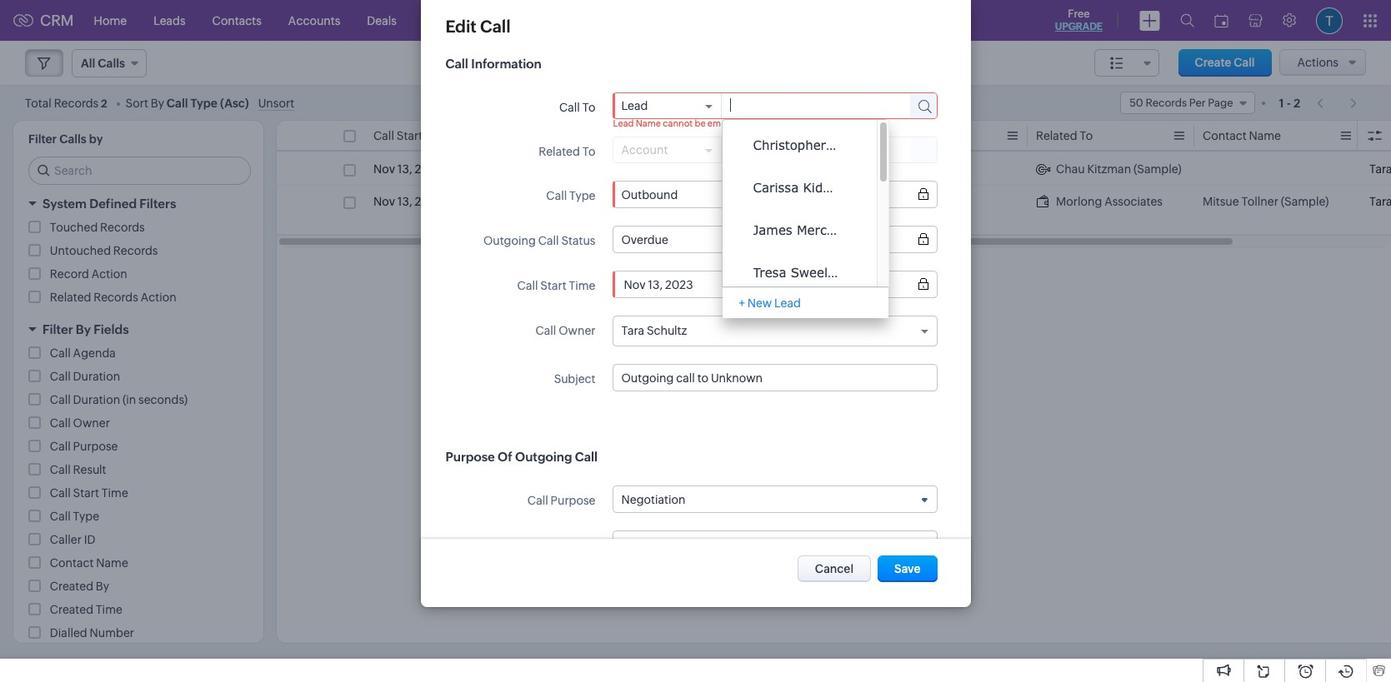 Task type: locate. For each thing, give the bounding box(es) containing it.
call start time up nov 13, 2023 12:24 pm
[[374, 129, 452, 143]]

Account field
[[622, 143, 713, 157]]

call inside call type *
[[707, 128, 728, 142]]

13,
[[398, 163, 412, 176], [398, 195, 412, 208]]

call owner
[[536, 324, 596, 338], [50, 417, 110, 430]]

2 created from the top
[[50, 604, 93, 617]]

tara for chau kitzman (sample)
[[1370, 163, 1392, 176]]

1 vertical spatial duration
[[73, 370, 120, 384]]

2 horizontal spatial by
[[151, 96, 164, 110]]

2 vertical spatial by
[[96, 580, 109, 594]]

with for scheduled
[[623, 195, 646, 208]]

1 vertical spatial with
[[623, 195, 646, 208]]

create call
[[1195, 56, 1255, 69]]

0 vertical spatial tollner
[[1242, 195, 1279, 208]]

1 nov from the top
[[374, 163, 395, 176]]

by up call agenda
[[76, 323, 91, 337]]

outbound
[[707, 163, 764, 176], [622, 188, 678, 201], [707, 195, 764, 208]]

1 vertical spatial call type
[[50, 510, 99, 524]]

2 vertical spatial tara
[[622, 324, 645, 338]]

owner left tara schultz
[[559, 324, 596, 338]]

pm for nov 13, 2023 12:24 pm
[[476, 163, 494, 176]]

(sample) for chau kitzman (sample)
[[1134, 163, 1182, 176]]

lead up account
[[613, 118, 634, 128]]

0 vertical spatial owner
[[559, 324, 596, 338]]

record
[[50, 268, 89, 281]]

lead inside row group
[[621, 163, 648, 176]]

0 horizontal spatial call type
[[50, 510, 99, 524]]

2 vertical spatial call start time
[[50, 487, 128, 500]]

contact name down 1
[[1203, 129, 1282, 143]]

0 vertical spatial related
[[1036, 129, 1078, 143]]

0 horizontal spatial by
[[76, 323, 91, 337]]

0 horizontal spatial related to
[[539, 145, 596, 158]]

navigation
[[1309, 91, 1367, 115]]

sweely
[[791, 265, 835, 280]]

1 horizontal spatial related
[[539, 145, 580, 158]]

duration
[[893, 129, 940, 143], [73, 370, 120, 384], [73, 394, 120, 407]]

leads
[[154, 14, 186, 27]]

0 horizontal spatial call purpose
[[50, 440, 118, 454]]

0 horizontal spatial contact
[[50, 557, 94, 570]]

start up nov 13, 2023 12:24 pm
[[397, 129, 423, 143]]

call start time down result
[[50, 487, 128, 500]]

call start time down outgoing call status
[[517, 279, 596, 293]]

mitsue
[[649, 195, 685, 208], [1203, 195, 1240, 208]]

1 horizontal spatial call type
[[546, 189, 596, 203]]

purpose
[[73, 440, 118, 454], [446, 450, 495, 464], [551, 494, 596, 508]]

edit
[[446, 17, 477, 36]]

0 vertical spatial call type
[[546, 189, 596, 203]]

1 horizontal spatial call owner
[[536, 324, 596, 338]]

with
[[595, 163, 619, 176], [623, 195, 646, 208]]

negotiation
[[622, 493, 686, 507]]

0 vertical spatial nov
[[374, 163, 395, 176]]

row group containing nov 13, 2023 12:24 pm
[[277, 153, 1392, 235]]

contact down caller id
[[50, 557, 94, 570]]

records up calls
[[54, 96, 99, 110]]

1 horizontal spatial owner
[[559, 324, 596, 338]]

call inside create call button
[[1234, 56, 1255, 69]]

0 vertical spatial subject
[[540, 129, 582, 143]]

by for fields
[[76, 323, 91, 337]]

crm
[[40, 12, 74, 29]]

mitsue inside the call scheduled with mitsue tollner (sample)
[[649, 195, 685, 208]]

name down lead field on the top of page
[[636, 118, 661, 128]]

name up created by
[[96, 557, 128, 570]]

records
[[54, 96, 99, 110], [100, 221, 145, 234], [113, 244, 158, 258], [94, 291, 138, 304]]

name
[[636, 118, 661, 128], [1249, 129, 1282, 143], [96, 557, 128, 570]]

purpose down the 'purpose of outgoing call'
[[551, 494, 596, 508]]

0 vertical spatial created
[[50, 580, 93, 594]]

deals
[[367, 14, 397, 27]]

leads link
[[140, 0, 199, 40]]

0 vertical spatial call owner
[[536, 324, 596, 338]]

2 horizontal spatial purpose
[[551, 494, 596, 508]]

2 right -
[[1294, 96, 1301, 110]]

2
[[1294, 96, 1301, 110], [101, 97, 107, 110]]

0 vertical spatial call duration
[[870, 129, 940, 143]]

created up the created time
[[50, 580, 93, 594]]

2 2023 from the top
[[415, 195, 443, 208]]

+ new lead
[[739, 297, 801, 310]]

tara
[[1370, 163, 1392, 176], [1370, 195, 1392, 208], [622, 324, 645, 338]]

action up related records action
[[91, 268, 127, 281]]

owner
[[559, 324, 596, 338], [73, 417, 110, 430]]

schultz
[[647, 324, 687, 338]]

morlong
[[1056, 195, 1103, 208]]

pm
[[476, 163, 494, 176], [479, 195, 496, 208]]

carissa kidman (sample)
[[753, 180, 913, 195]]

1 horizontal spatial contact name
[[1203, 129, 1282, 143]]

2023 for 12:00
[[415, 195, 443, 208]]

2 vertical spatial name
[[96, 557, 128, 570]]

1 horizontal spatial start
[[397, 129, 423, 143]]

2 vertical spatial start
[[73, 487, 99, 500]]

2 nov from the top
[[374, 195, 395, 208]]

type up id
[[73, 510, 99, 524]]

purpose up result
[[73, 440, 118, 454]]

2 vertical spatial to
[[583, 145, 596, 158]]

Lead field
[[622, 99, 713, 113]]

with inside the call scheduled with mitsue tollner (sample)
[[623, 195, 646, 208]]

1 created from the top
[[50, 580, 93, 594]]

1 vertical spatial action
[[141, 291, 176, 304]]

1 vertical spatial created
[[50, 604, 93, 617]]

lead down account
[[621, 163, 648, 176]]

contact
[[1203, 129, 1247, 143], [50, 557, 94, 570]]

None text field
[[722, 93, 895, 117]]

2 inside total records 2
[[101, 97, 107, 110]]

1 vertical spatial contact
[[50, 557, 94, 570]]

related up follow
[[539, 145, 580, 158]]

mitsue inside 'link'
[[1203, 195, 1240, 208]]

1 vertical spatial 13,
[[398, 195, 412, 208]]

call type down follow
[[546, 189, 596, 203]]

1 2023 from the top
[[415, 163, 443, 176]]

0 horizontal spatial 2
[[101, 97, 107, 110]]

records for untouched
[[113, 244, 158, 258]]

0 horizontal spatial related
[[50, 291, 91, 304]]

filter inside 'dropdown button'
[[43, 323, 73, 337]]

sort
[[126, 96, 148, 110]]

0 horizontal spatial action
[[91, 268, 127, 281]]

records for total
[[54, 96, 99, 110]]

with inside follow up with lead link
[[595, 163, 619, 176]]

filter left calls
[[28, 133, 57, 146]]

meetings link
[[466, 0, 543, 40]]

1 vertical spatial call owner
[[50, 417, 110, 430]]

-
[[1287, 96, 1292, 110]]

1 vertical spatial by
[[76, 323, 91, 337]]

type left (asc)
[[191, 96, 218, 110]]

call type
[[546, 189, 596, 203], [50, 510, 99, 524]]

call duration (in seconds)
[[50, 394, 188, 407]]

outgoing call status
[[484, 234, 596, 248]]

tollner
[[1242, 195, 1279, 208], [540, 212, 577, 225]]

contact down create call button
[[1203, 129, 1247, 143]]

system
[[43, 197, 87, 211]]

1 vertical spatial 2023
[[415, 195, 443, 208]]

call inside the call scheduled with mitsue tollner (sample)
[[540, 195, 561, 208]]

by right sort
[[151, 96, 164, 110]]

filter
[[28, 133, 57, 146], [43, 323, 73, 337]]

nov down nov 13, 2023 12:24 pm
[[374, 195, 395, 208]]

13, down nov 13, 2023 12:24 pm
[[398, 195, 412, 208]]

filter up call agenda
[[43, 323, 73, 337]]

related down record
[[50, 291, 91, 304]]

0 horizontal spatial call start time
[[50, 487, 128, 500]]

accounts link
[[275, 0, 354, 40]]

action up filter by fields 'dropdown button'
[[141, 291, 176, 304]]

records down "touched records"
[[113, 244, 158, 258]]

None text field
[[622, 371, 928, 385]]

outbound down call type *
[[707, 163, 764, 176]]

2 mitsue from the left
[[1203, 195, 1240, 208]]

call 
[[1370, 129, 1392, 143]]

(sample) inside the call scheduled with mitsue tollner (sample)
[[580, 212, 628, 225]]

1 vertical spatial tollner
[[540, 212, 577, 225]]

0 vertical spatial 13,
[[398, 163, 412, 176]]

2023 left the 12:00
[[415, 195, 443, 208]]

0 vertical spatial with
[[595, 163, 619, 176]]

scheduled
[[563, 195, 620, 208]]

2 13, from the top
[[398, 195, 412, 208]]

mitsue tollner (sample)
[[1203, 195, 1330, 208]]

2023
[[415, 163, 443, 176], [415, 195, 443, 208]]

james merced (sample) link
[[731, 215, 905, 246]]

lead name cannot be empty.
[[613, 118, 737, 128]]

create call button
[[1179, 49, 1272, 77]]

call type up caller id
[[50, 510, 99, 524]]

by up the created time
[[96, 580, 109, 594]]

with right up
[[595, 163, 619, 176]]

1 horizontal spatial call start time
[[374, 129, 452, 143]]

outgoing right of
[[515, 450, 572, 464]]

records down defined
[[100, 221, 145, 234]]

chau kitzman (sample) link
[[1036, 161, 1182, 178]]

1 vertical spatial call purpose
[[528, 494, 596, 508]]

0 vertical spatial by
[[151, 96, 164, 110]]

1 13, from the top
[[398, 163, 412, 176]]

tara for morlong associates
[[1370, 195, 1392, 208]]

None button
[[798, 556, 871, 583], [878, 556, 938, 583], [798, 556, 871, 583], [878, 556, 938, 583]]

related
[[1036, 129, 1078, 143], [539, 145, 580, 158], [50, 291, 91, 304]]

associates
[[1105, 195, 1163, 208]]

1 mitsue from the left
[[649, 195, 685, 208]]

owner down call duration (in seconds) on the bottom of page
[[73, 417, 110, 430]]

with up overdue
[[623, 195, 646, 208]]

1 - 2
[[1280, 96, 1301, 110]]

by
[[89, 133, 103, 146]]

start down outgoing call status
[[541, 279, 567, 293]]

0 horizontal spatial call duration
[[50, 370, 120, 384]]

0 vertical spatial action
[[91, 268, 127, 281]]

call scheduled with mitsue tollner (sample) link
[[540, 193, 690, 227]]

0 vertical spatial tara
[[1370, 163, 1392, 176]]

outbound down carissa
[[707, 195, 764, 208]]

tollner inside the call scheduled with mitsue tollner (sample)
[[540, 212, 577, 225]]

1 vertical spatial pm
[[479, 195, 496, 208]]

0 horizontal spatial owner
[[73, 417, 110, 430]]

1 vertical spatial subject
[[554, 373, 596, 386]]

nov
[[374, 163, 395, 176], [374, 195, 395, 208]]

nov up the nov 13, 2023 12:00 pm
[[374, 163, 395, 176]]

1 horizontal spatial with
[[623, 195, 646, 208]]

fields
[[94, 323, 129, 337]]

created
[[50, 580, 93, 594], [50, 604, 93, 617]]

pm right the 12:00
[[479, 195, 496, 208]]

0 vertical spatial related to
[[1036, 129, 1093, 143]]

caller id
[[50, 534, 96, 547]]

1 vertical spatial related to
[[539, 145, 596, 158]]

to
[[583, 101, 596, 114], [1080, 129, 1093, 143], [583, 145, 596, 158]]

1 horizontal spatial tollner
[[1242, 195, 1279, 208]]

call scheduled with mitsue tollner (sample)
[[540, 195, 685, 225]]

0 vertical spatial duration
[[893, 129, 940, 143]]

by for call
[[151, 96, 164, 110]]

by inside filter by fields 'dropdown button'
[[76, 323, 91, 337]]

1 vertical spatial filter
[[43, 323, 73, 337]]

actions
[[1298, 56, 1339, 69]]

type left *
[[730, 128, 756, 142]]

0 vertical spatial pm
[[476, 163, 494, 176]]

1 horizontal spatial mitsue
[[1203, 195, 1240, 208]]

contact name down id
[[50, 557, 128, 570]]

related to up chau
[[1036, 129, 1093, 143]]

row group
[[277, 153, 1392, 235]]

created up 'dialled'
[[50, 604, 93, 617]]

2023 left 12:24 at the top left of the page
[[415, 163, 443, 176]]

0 horizontal spatial with
[[595, 163, 619, 176]]

outgoing
[[484, 234, 536, 248], [515, 450, 572, 464]]

(sample) for tresa sweely (sample)
[[840, 265, 898, 280]]

subject
[[540, 129, 582, 143], [554, 373, 596, 386]]

call duration
[[870, 129, 940, 143], [50, 370, 120, 384]]

nov for nov 13, 2023 12:00 pm
[[374, 195, 395, 208]]

filter for filter by fields
[[43, 323, 73, 337]]

outgoing left status
[[484, 234, 536, 248]]

2 for 1 - 2
[[1294, 96, 1301, 110]]

kidman
[[803, 180, 851, 195]]

1 vertical spatial owner
[[73, 417, 110, 430]]

13, up the nov 13, 2023 12:00 pm
[[398, 163, 412, 176]]

(sample) for carissa kidman (sample)
[[855, 180, 913, 195]]

time
[[425, 129, 452, 143], [569, 279, 596, 293], [102, 487, 128, 500], [96, 604, 122, 617]]

call purpose up result
[[50, 440, 118, 454]]

records up fields
[[94, 291, 138, 304]]

touched
[[50, 221, 98, 234]]

purpose left of
[[446, 450, 495, 464]]

0 horizontal spatial name
[[96, 557, 128, 570]]

time up nov 13, 2023 12:24 pm
[[425, 129, 452, 143]]

1 horizontal spatial contact
[[1203, 129, 1247, 143]]

morlong associates link
[[1036, 193, 1163, 210]]

related to up follow
[[539, 145, 596, 158]]

call purpose down the 'purpose of outgoing call'
[[528, 494, 596, 508]]

Search text field
[[29, 158, 250, 184]]

1 vertical spatial tara
[[1370, 195, 1392, 208]]

chau kitzman (sample)
[[1056, 163, 1182, 176]]

1 horizontal spatial 2
[[1294, 96, 1301, 110]]

pm right 12:24 at the top left of the page
[[476, 163, 494, 176]]

0 horizontal spatial start
[[73, 487, 99, 500]]

0 horizontal spatial tollner
[[540, 212, 577, 225]]

1 vertical spatial name
[[1249, 129, 1282, 143]]

related up chau
[[1036, 129, 1078, 143]]

2 left sort
[[101, 97, 107, 110]]

0 horizontal spatial mitsue
[[649, 195, 685, 208]]

1 vertical spatial call start time
[[517, 279, 596, 293]]

related to
[[1036, 129, 1093, 143], [539, 145, 596, 158]]

1 vertical spatial nov
[[374, 195, 395, 208]]

name down 1
[[1249, 129, 1282, 143]]

start down result
[[73, 487, 99, 500]]

calls
[[59, 133, 86, 146]]

0 vertical spatial 2023
[[415, 163, 443, 176]]

(sample) for james merced (sample)
[[847, 222, 905, 237]]

1 vertical spatial outgoing
[[515, 450, 572, 464]]



Task type: vqa. For each thing, say whether or not it's contained in the screenshot.
top Attended
no



Task type: describe. For each thing, give the bounding box(es) containing it.
Outbound field
[[622, 188, 928, 201]]

nov 13, 2023 12:24 pm
[[374, 163, 494, 176]]

new
[[748, 297, 772, 310]]

dialled number
[[50, 627, 134, 640]]

call result
[[50, 464, 106, 477]]

system defined filters button
[[13, 189, 263, 218]]

result
[[73, 464, 106, 477]]

id
[[84, 534, 96, 547]]

follow up with lead link
[[540, 161, 648, 178]]

system defined filters
[[43, 197, 176, 211]]

follow
[[540, 163, 576, 176]]

0 vertical spatial name
[[636, 118, 661, 128]]

tasks
[[424, 14, 453, 27]]

outbound for mitsue
[[707, 195, 764, 208]]

1
[[1280, 96, 1285, 110]]

1 horizontal spatial action
[[141, 291, 176, 304]]

0 horizontal spatial contact name
[[50, 557, 128, 570]]

all
[[596, 131, 607, 141]]

record action
[[50, 268, 127, 281]]

0 vertical spatial call purpose
[[50, 440, 118, 454]]

sort by call type (asc)
[[126, 96, 249, 110]]

mitsue tollner (sample) link
[[1203, 193, 1330, 210]]

created for created time
[[50, 604, 93, 617]]

related records action
[[50, 291, 176, 304]]

caller
[[50, 534, 82, 547]]

type down up
[[570, 189, 596, 203]]

2 horizontal spatial call start time
[[517, 279, 596, 293]]

created for created by
[[50, 580, 93, 594]]

james merced (sample)
[[753, 222, 905, 237]]

tresa sweely (sample) link
[[731, 257, 898, 288]]

number
[[90, 627, 134, 640]]

carissa
[[753, 180, 799, 195]]

crm link
[[13, 12, 74, 29]]

2 horizontal spatial related
[[1036, 129, 1078, 143]]

follow up with lead
[[540, 163, 648, 176]]

unsort
[[258, 96, 294, 110]]

home link
[[81, 0, 140, 40]]

0 vertical spatial to
[[583, 101, 596, 114]]

0 vertical spatial start
[[397, 129, 423, 143]]

merced
[[797, 222, 842, 237]]

free upgrade
[[1055, 8, 1103, 33]]

defined
[[89, 197, 137, 211]]

1 horizontal spatial by
[[96, 580, 109, 594]]

edit call
[[446, 17, 511, 36]]

2 for total records 2
[[101, 97, 107, 110]]

seconds)
[[138, 394, 188, 407]]

deals link
[[354, 0, 410, 40]]

total
[[25, 96, 52, 110]]

home
[[94, 14, 127, 27]]

with for up
[[595, 163, 619, 176]]

Negotiation field
[[622, 493, 928, 507]]

filter for filter calls by
[[28, 133, 57, 146]]

0 vertical spatial call start time
[[374, 129, 452, 143]]

total records 2
[[25, 96, 107, 110]]

time up number
[[96, 604, 122, 617]]

1 horizontal spatial purpose
[[446, 450, 495, 464]]

dialled
[[50, 627, 87, 640]]

pm for nov 13, 2023 12:00 pm
[[479, 195, 496, 208]]

1 horizontal spatial related to
[[1036, 129, 1093, 143]]

untouched records
[[50, 244, 158, 258]]

status
[[561, 234, 596, 248]]

created by
[[50, 580, 109, 594]]

(in
[[123, 394, 136, 407]]

2023 for 12:24
[[415, 163, 443, 176]]

kitzman
[[1088, 163, 1132, 176]]

1 vertical spatial related
[[539, 145, 580, 158]]

13, for nov 13, 2023 12:24 pm
[[398, 163, 412, 176]]

upgrade
[[1055, 21, 1103, 33]]

james
[[753, 222, 793, 237]]

lead up lead name cannot be empty.
[[622, 99, 648, 113]]

time down status
[[569, 279, 596, 293]]

meetings
[[480, 14, 530, 27]]

Overdue field
[[622, 233, 928, 246]]

created time
[[50, 604, 122, 617]]

purpose of outgoing call
[[446, 450, 598, 464]]

cannot
[[663, 118, 693, 128]]

create
[[1195, 56, 1232, 69]]

(asc)
[[220, 96, 249, 110]]

filters
[[140, 197, 176, 211]]

filter by fields button
[[13, 315, 263, 344]]

overdue
[[622, 233, 669, 246]]

be
[[695, 118, 706, 128]]

time down result
[[102, 487, 128, 500]]

1 horizontal spatial call purpose
[[528, 494, 596, 508]]

1 horizontal spatial call duration
[[870, 129, 940, 143]]

12:24
[[445, 163, 474, 176]]

call type *
[[707, 124, 765, 143]]

1 vertical spatial call duration
[[50, 370, 120, 384]]

2 horizontal spatial name
[[1249, 129, 1282, 143]]

agenda
[[73, 347, 116, 360]]

call to
[[559, 101, 596, 114]]

type inside call type *
[[730, 128, 756, 142]]

account
[[622, 143, 668, 157]]

records for touched
[[100, 221, 145, 234]]

2 vertical spatial related
[[50, 291, 91, 304]]

empty.
[[708, 118, 737, 128]]

0 vertical spatial contact name
[[1203, 129, 1282, 143]]

lead right new
[[775, 297, 801, 310]]

tara schultz
[[622, 324, 687, 338]]

+
[[739, 297, 745, 310]]

of
[[498, 450, 513, 464]]

nov for nov 13, 2023 12:24 pm
[[374, 163, 395, 176]]

2 vertical spatial duration
[[73, 394, 120, 407]]

2 horizontal spatial start
[[541, 279, 567, 293]]

1 vertical spatial to
[[1080, 129, 1093, 143]]

free
[[1068, 8, 1090, 20]]

0 vertical spatial contact
[[1203, 129, 1247, 143]]

outbound for lead
[[707, 163, 764, 176]]

chau
[[1056, 163, 1085, 176]]

tresa
[[753, 265, 787, 280]]

tollner inside "mitsue tollner (sample)" 'link'
[[1242, 195, 1279, 208]]

13, for nov 13, 2023 12:00 pm
[[398, 195, 412, 208]]

(sample) for mitsue tollner (sample)
[[1281, 195, 1330, 208]]

accounts
[[288, 14, 340, 27]]

records for related
[[94, 291, 138, 304]]

information
[[471, 57, 542, 71]]

0 horizontal spatial call owner
[[50, 417, 110, 430]]

call agenda
[[50, 347, 116, 360]]

outbound down account
[[622, 188, 678, 201]]

carissa kidman (sample) link
[[731, 173, 913, 203]]

*
[[757, 124, 765, 143]]

0 horizontal spatial purpose
[[73, 440, 118, 454]]

contacts
[[212, 14, 262, 27]]

0 vertical spatial outgoing
[[484, 234, 536, 248]]

filter by fields
[[43, 323, 129, 337]]

contacts link
[[199, 0, 275, 40]]



